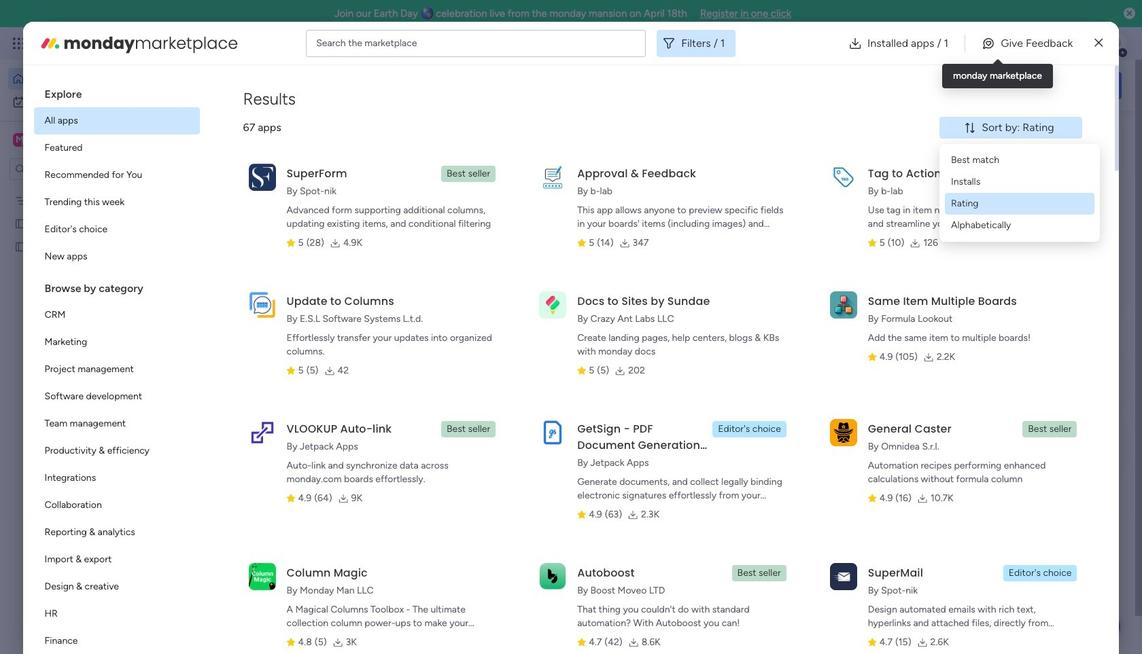 Task type: vqa. For each thing, say whether or not it's contained in the screenshot.
Search in workspace 'field'
yes



Task type: locate. For each thing, give the bounding box(es) containing it.
component image for rightmost workspace image
[[611, 598, 622, 611]]

search everything image
[[1024, 37, 1037, 50]]

0 horizontal spatial component image
[[227, 297, 239, 309]]

invite members image
[[961, 37, 974, 50]]

component image inside quick search results list box
[[227, 297, 239, 309]]

heading
[[34, 76, 200, 107], [34, 271, 200, 302]]

0 vertical spatial heading
[[34, 76, 200, 107]]

2 heading from the top
[[34, 271, 200, 302]]

menu menu
[[945, 150, 1095, 237]]

workspace image
[[577, 582, 593, 607]]

1 horizontal spatial monday marketplace image
[[991, 37, 1004, 50]]

monday marketplace image right 'invite members' image
[[991, 37, 1004, 50]]

public board image
[[14, 217, 27, 230], [14, 240, 27, 253]]

workspace image
[[13, 133, 27, 148], [233, 578, 265, 611], [569, 578, 601, 611]]

option
[[8, 68, 165, 90], [8, 91, 165, 113], [34, 107, 200, 135], [34, 135, 200, 162], [34, 162, 200, 189], [0, 188, 173, 191], [34, 189, 200, 216], [34, 216, 200, 243], [34, 243, 200, 271], [34, 302, 200, 329], [34, 329, 200, 356], [34, 356, 200, 383], [34, 383, 200, 411], [34, 411, 200, 438], [34, 438, 200, 465], [34, 465, 200, 492], [34, 492, 200, 519], [34, 519, 200, 547], [34, 547, 200, 574], [34, 574, 200, 601], [34, 601, 200, 628], [34, 628, 200, 655]]

list box
[[34, 76, 200, 655], [0, 186, 173, 442]]

workspace selection element
[[13, 132, 114, 150]]

monday marketplace image
[[39, 32, 61, 54], [991, 37, 1004, 50]]

quick search results list box
[[210, 154, 885, 334]]

0 vertical spatial public board image
[[14, 217, 27, 230]]

see plans image
[[226, 36, 238, 51]]

1 vertical spatial heading
[[34, 271, 200, 302]]

app logo image
[[249, 164, 276, 191], [539, 164, 566, 191], [830, 164, 857, 191], [249, 291, 276, 319], [539, 291, 566, 319], [830, 291, 857, 319], [249, 419, 276, 447], [539, 419, 566, 447], [830, 419, 857, 447], [249, 563, 276, 591], [539, 563, 566, 591], [830, 563, 857, 591]]

1 vertical spatial public board image
[[14, 240, 27, 253]]

component image
[[227, 297, 239, 309], [275, 598, 286, 611], [611, 598, 622, 611]]

2 horizontal spatial component image
[[611, 598, 622, 611]]

1 image
[[941, 28, 953, 43]]

component image for the middle workspace image
[[275, 598, 286, 611]]

1 horizontal spatial component image
[[275, 598, 286, 611]]

monday marketplace image right select product icon
[[39, 32, 61, 54]]



Task type: describe. For each thing, give the bounding box(es) containing it.
v2 bolt switch image
[[1035, 78, 1043, 93]]

notifications image
[[901, 37, 914, 50]]

1 horizontal spatial workspace image
[[233, 578, 265, 611]]

dapulse x slim image
[[1095, 35, 1103, 51]]

Search in workspace field
[[29, 161, 114, 177]]

templates image image
[[930, 130, 1110, 224]]

2 horizontal spatial workspace image
[[569, 578, 601, 611]]

add to favorites image
[[848, 276, 861, 289]]

update feed image
[[931, 37, 944, 50]]

help center element
[[918, 417, 1122, 471]]

1 public board image from the top
[[14, 217, 27, 230]]

ruby anderson image
[[242, 398, 269, 425]]

v2 user feedback image
[[929, 78, 939, 93]]

ruby anderson image
[[1104, 33, 1126, 54]]

0 horizontal spatial monday marketplace image
[[39, 32, 61, 54]]

component image
[[672, 297, 684, 309]]

help image
[[1054, 37, 1067, 50]]

2 public board image from the top
[[14, 240, 27, 253]]

1 heading from the top
[[34, 76, 200, 107]]

select product image
[[12, 37, 26, 50]]

1 element
[[347, 351, 363, 367]]

0 horizontal spatial workspace image
[[13, 133, 27, 148]]



